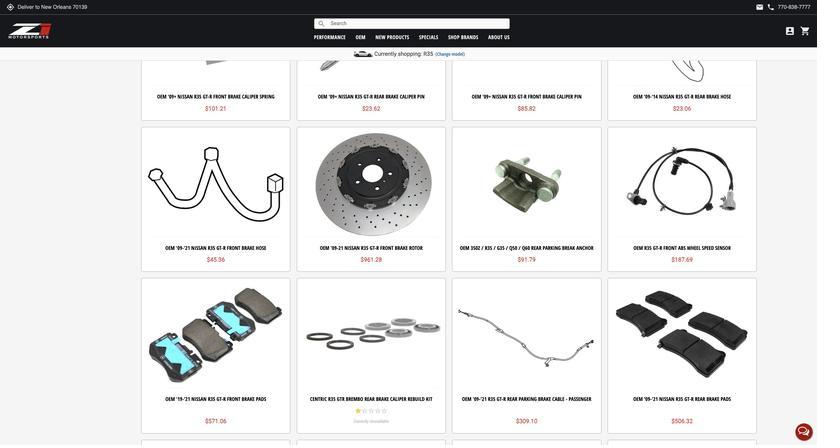 Task type: locate. For each thing, give the bounding box(es) containing it.
oem for oem '09+ nissan r35 gt-r rear brake caliper pin
[[318, 93, 328, 100]]

gtr
[[337, 396, 345, 403]]

parking left break
[[543, 244, 561, 252]]

1 horizontal spatial currently
[[375, 51, 397, 57]]

currently down star
[[354, 419, 369, 424]]

0 horizontal spatial hose
[[256, 244, 267, 252]]

'21 for oem '09-'21 nissan r35 gt-r front brake hose
[[184, 244, 190, 252]]

oem for oem link
[[356, 33, 366, 41]]

mail link
[[757, 3, 764, 11]]

cable
[[553, 396, 565, 403]]

account_box link
[[784, 26, 798, 36]]

oem link
[[356, 33, 366, 41]]

star_border
[[362, 408, 368, 414], [368, 408, 375, 414], [375, 408, 381, 414], [381, 408, 388, 414]]

2 horizontal spatial '09+
[[483, 93, 491, 100]]

/ right 350z
[[482, 244, 484, 252]]

spring
[[260, 93, 275, 100]]

r
[[210, 93, 212, 100], [371, 93, 373, 100], [525, 93, 527, 100], [692, 93, 694, 100], [223, 244, 226, 252], [377, 244, 379, 252], [660, 244, 663, 252], [223, 396, 226, 403], [504, 396, 506, 403], [692, 396, 694, 403]]

$309.10
[[517, 418, 538, 425]]

'21
[[184, 244, 190, 252], [184, 396, 190, 403], [481, 396, 487, 403], [652, 396, 659, 403]]

parking up $309.10
[[519, 396, 537, 403]]

oem '09-'14 nissan r35 gt-r rear brake hose
[[634, 93, 732, 100]]

0 horizontal spatial currently
[[354, 419, 369, 424]]

phone link
[[768, 3, 811, 11]]

0 vertical spatial hose
[[721, 93, 732, 100]]

about
[[489, 33, 503, 41]]

/ left g35
[[494, 244, 496, 252]]

0 horizontal spatial '09+
[[168, 93, 176, 100]]

0 vertical spatial parking
[[543, 244, 561, 252]]

new
[[376, 33, 386, 41]]

1 vertical spatial currently
[[354, 419, 369, 424]]

/
[[482, 244, 484, 252], [494, 244, 496, 252], [506, 244, 509, 252], [519, 244, 521, 252]]

new products link
[[376, 33, 410, 41]]

'09+
[[168, 93, 176, 100], [329, 93, 337, 100], [483, 93, 491, 100]]

0 horizontal spatial pin
[[418, 93, 425, 100]]

oem for oem '19-'21 nissan r35 gt-r front brake pads
[[166, 396, 175, 403]]

'09-
[[645, 93, 652, 100], [176, 244, 184, 252], [331, 244, 339, 252], [473, 396, 481, 403], [645, 396, 652, 403]]

oem '09-21 nissan r35 gt-r front brake rotor
[[320, 244, 423, 252]]

centric r35 gtr brembo rear brake caliper rebuild kit
[[310, 396, 433, 403]]

$101.21
[[205, 105, 227, 112]]

'09- for oem '09-'14 nissan r35 gt-r rear brake hose
[[645, 93, 652, 100]]

1 '09+ from the left
[[168, 93, 176, 100]]

parking
[[543, 244, 561, 252], [519, 396, 537, 403]]

2 star_border from the left
[[368, 408, 375, 414]]

(change
[[436, 51, 451, 57]]

pads
[[256, 396, 266, 403], [721, 396, 732, 403]]

r35
[[424, 51, 433, 57], [194, 93, 202, 100], [355, 93, 363, 100], [509, 93, 517, 100], [676, 93, 684, 100], [208, 244, 215, 252], [361, 244, 369, 252], [485, 244, 493, 252], [645, 244, 652, 252], [208, 396, 215, 403], [328, 396, 336, 403], [488, 396, 496, 403], [676, 396, 684, 403]]

4 / from the left
[[519, 244, 521, 252]]

$571.06
[[205, 418, 227, 425]]

shopping_cart link
[[799, 26, 811, 36]]

oem '09+ nissan r35 gt-r rear brake caliper pin
[[318, 93, 425, 100]]

nissan
[[178, 93, 193, 100], [339, 93, 354, 100], [493, 93, 508, 100], [660, 93, 675, 100], [191, 244, 207, 252], [345, 244, 360, 252], [192, 396, 207, 403], [660, 396, 675, 403]]

hose
[[721, 93, 732, 100], [256, 244, 267, 252]]

2 '09+ from the left
[[329, 93, 337, 100]]

shop
[[449, 33, 460, 41]]

1 pads from the left
[[256, 396, 266, 403]]

oem for oem '09+ nissan r35 gt-r front brake caliper spring
[[157, 93, 167, 100]]

performance
[[314, 33, 346, 41]]

'09- for oem '09-21 nissan r35 gt-r front brake rotor
[[331, 244, 339, 252]]

1 star_border from the left
[[362, 408, 368, 414]]

2 pads from the left
[[721, 396, 732, 403]]

$23.06
[[674, 105, 692, 112]]

1 horizontal spatial '09+
[[329, 93, 337, 100]]

gt-
[[203, 93, 210, 100], [364, 93, 371, 100], [518, 93, 525, 100], [685, 93, 692, 100], [217, 244, 223, 252], [370, 244, 377, 252], [654, 244, 660, 252], [217, 396, 223, 403], [497, 396, 504, 403], [685, 396, 692, 403]]

1 vertical spatial parking
[[519, 396, 537, 403]]

rear
[[374, 93, 385, 100], [696, 93, 706, 100], [532, 244, 542, 252], [365, 396, 375, 403], [508, 396, 518, 403], [696, 396, 706, 403]]

$506.32
[[672, 418, 693, 425]]

$85.82
[[518, 105, 536, 112]]

brake
[[228, 93, 241, 100], [386, 93, 399, 100], [543, 93, 556, 100], [707, 93, 720, 100], [242, 244, 255, 252], [395, 244, 408, 252], [242, 396, 255, 403], [376, 396, 389, 403], [539, 396, 552, 403], [707, 396, 720, 403]]

rebuild
[[408, 396, 425, 403]]

account_box
[[786, 26, 796, 36]]

oem '09+ nissan r35 gt-r front brake caliper spring
[[157, 93, 275, 100]]

'19-
[[176, 396, 184, 403]]

/ left q60 at the right bottom of page
[[519, 244, 521, 252]]

1 pin from the left
[[418, 93, 425, 100]]

0 horizontal spatial pads
[[256, 396, 266, 403]]

pin for oem '09+ nissan r35 gt-r front brake caliper pin
[[575, 93, 582, 100]]

pads for oem '19-'21 nissan r35 gt-r front brake pads
[[256, 396, 266, 403]]

g35
[[497, 244, 505, 252]]

$187.69
[[672, 256, 693, 263]]

3 / from the left
[[506, 244, 509, 252]]

1 horizontal spatial pin
[[575, 93, 582, 100]]

star star_border star_border star_border star_border
[[355, 408, 388, 414]]

pin
[[418, 93, 425, 100], [575, 93, 582, 100]]

caliper
[[242, 93, 259, 100], [400, 93, 416, 100], [557, 93, 574, 100], [391, 396, 407, 403]]

rotor
[[409, 244, 423, 252]]

2 / from the left
[[494, 244, 496, 252]]

shop brands
[[449, 33, 479, 41]]

oem for oem 350z / r35 / g35 / q50 / q60 rear parking break anchor
[[460, 244, 470, 252]]

'09+ for oem '09+ nissan r35 gt-r rear brake caliper pin
[[329, 93, 337, 100]]

0 vertical spatial currently
[[375, 51, 397, 57]]

oem '09+ nissan r35 gt-r front brake caliper pin
[[472, 93, 582, 100]]

0 horizontal spatial parking
[[519, 396, 537, 403]]

unavailable
[[370, 419, 389, 424]]

oem r35 gt-r front abs wheel speed sensor
[[634, 244, 731, 252]]

2 pin from the left
[[575, 93, 582, 100]]

oem for oem '09-'21 nissan r35 gt-r front brake hose
[[166, 244, 175, 252]]

350z
[[471, 244, 481, 252]]

model)
[[452, 51, 465, 57]]

pads for oem '09-'21 nissan r35 gt-r rear brake pads
[[721, 396, 732, 403]]

$961.28
[[361, 256, 382, 263]]

front
[[213, 93, 227, 100], [528, 93, 542, 100], [227, 244, 241, 252], [381, 244, 394, 252], [664, 244, 677, 252], [227, 396, 241, 403]]

/ right g35
[[506, 244, 509, 252]]

oem
[[356, 33, 366, 41], [157, 93, 167, 100], [318, 93, 328, 100], [472, 93, 482, 100], [634, 93, 643, 100], [166, 244, 175, 252], [320, 244, 330, 252], [460, 244, 470, 252], [634, 244, 644, 252], [166, 396, 175, 403], [463, 396, 472, 403], [634, 396, 643, 403]]

oem for oem '09-'21 r35 gt-r rear parking brake cable - passenger
[[463, 396, 472, 403]]

star
[[355, 408, 362, 414]]

currently down 'new' in the top left of the page
[[375, 51, 397, 57]]

currently
[[375, 51, 397, 57], [354, 419, 369, 424]]

oem 350z / r35 / g35 / q50 / q60 rear parking break anchor
[[460, 244, 594, 252]]

3 '09+ from the left
[[483, 93, 491, 100]]

(change model) link
[[436, 51, 465, 57]]

currently for unavailable
[[354, 419, 369, 424]]

1 horizontal spatial pads
[[721, 396, 732, 403]]

about us link
[[489, 33, 510, 41]]

specials
[[420, 33, 439, 41]]

abs
[[679, 244, 686, 252]]

oem for oem r35 gt-r front abs wheel speed sensor
[[634, 244, 644, 252]]

1 vertical spatial hose
[[256, 244, 267, 252]]

'09+ for oem '09+ nissan r35 gt-r front brake caliper pin
[[483, 93, 491, 100]]

1 horizontal spatial hose
[[721, 93, 732, 100]]



Task type: vqa. For each thing, say whether or not it's contained in the screenshot.
wideband
no



Task type: describe. For each thing, give the bounding box(es) containing it.
oem '09-'21 nissan r35 gt-r rear brake pads
[[634, 396, 732, 403]]

$45.36
[[207, 256, 225, 263]]

hose for oem '09-'14 nissan r35 gt-r rear brake hose
[[721, 93, 732, 100]]

oem '09-'21 r35 gt-r rear parking brake cable - passenger
[[463, 396, 592, 403]]

'21 for oem '19-'21 nissan r35 gt-r front brake pads
[[184, 396, 190, 403]]

kit
[[426, 396, 433, 403]]

speed
[[703, 244, 715, 252]]

Search search field
[[326, 19, 510, 29]]

brands
[[461, 33, 479, 41]]

caliper for oem '09+ nissan r35 gt-r rear brake caliper pin
[[400, 93, 416, 100]]

4 star_border from the left
[[381, 408, 388, 414]]

sensor
[[716, 244, 731, 252]]

oem for oem '09-'14 nissan r35 gt-r rear brake hose
[[634, 93, 643, 100]]

currently for shopping:
[[375, 51, 397, 57]]

mail phone
[[757, 3, 776, 11]]

wheel
[[688, 244, 701, 252]]

brembo
[[346, 396, 364, 403]]

currently shopping: r35 (change model)
[[375, 51, 465, 57]]

specials link
[[420, 33, 439, 41]]

oem for oem '09-21 nissan r35 gt-r front brake rotor
[[320, 244, 330, 252]]

'09- for oem '09-'21 nissan r35 gt-r rear brake pads
[[645, 396, 652, 403]]

3 star_border from the left
[[375, 408, 381, 414]]

search
[[318, 20, 326, 28]]

centric
[[310, 396, 327, 403]]

caliper for oem '09+ nissan r35 gt-r front brake caliper spring
[[242, 93, 259, 100]]

oem for oem '09+ nissan r35 gt-r front brake caliper pin
[[472, 93, 482, 100]]

break
[[563, 244, 576, 252]]

shopping:
[[398, 51, 422, 57]]

oem for oem '09-'21 nissan r35 gt-r rear brake pads
[[634, 396, 643, 403]]

'09+ for oem '09+ nissan r35 gt-r front brake caliper spring
[[168, 93, 176, 100]]

pin for oem '09+ nissan r35 gt-r rear brake caliper pin
[[418, 93, 425, 100]]

$91.79
[[518, 256, 536, 263]]

my_location
[[7, 3, 14, 11]]

'21 for oem '09-'21 nissan r35 gt-r rear brake pads
[[652, 396, 659, 403]]

1 horizontal spatial parking
[[543, 244, 561, 252]]

about us
[[489, 33, 510, 41]]

currently unavailable
[[354, 419, 389, 424]]

oem '19-'21 nissan r35 gt-r front brake pads
[[166, 396, 266, 403]]

-
[[566, 396, 568, 403]]

q60
[[522, 244, 530, 252]]

'09- for oem '09-'21 r35 gt-r rear parking brake cable - passenger
[[473, 396, 481, 403]]

oem '09-'21 nissan r35 gt-r front brake hose
[[166, 244, 267, 252]]

'21 for oem '09-'21 r35 gt-r rear parking brake cable - passenger
[[481, 396, 487, 403]]

'14
[[652, 93, 658, 100]]

z1 motorsports logo image
[[8, 23, 52, 39]]

21
[[339, 244, 344, 252]]

1 / from the left
[[482, 244, 484, 252]]

anchor
[[577, 244, 594, 252]]

phone
[[768, 3, 776, 11]]

mail
[[757, 3, 764, 11]]

new products
[[376, 33, 410, 41]]

performance link
[[314, 33, 346, 41]]

us
[[505, 33, 510, 41]]

hose for oem '09-'21 nissan r35 gt-r front brake hose
[[256, 244, 267, 252]]

caliper for oem '09+ nissan r35 gt-r front brake caliper pin
[[557, 93, 574, 100]]

products
[[387, 33, 410, 41]]

$23.62
[[363, 105, 381, 112]]

'09- for oem '09-'21 nissan r35 gt-r front brake hose
[[176, 244, 184, 252]]

q50
[[510, 244, 518, 252]]

shop brands link
[[449, 33, 479, 41]]

shopping_cart
[[801, 26, 811, 36]]

passenger
[[569, 396, 592, 403]]



